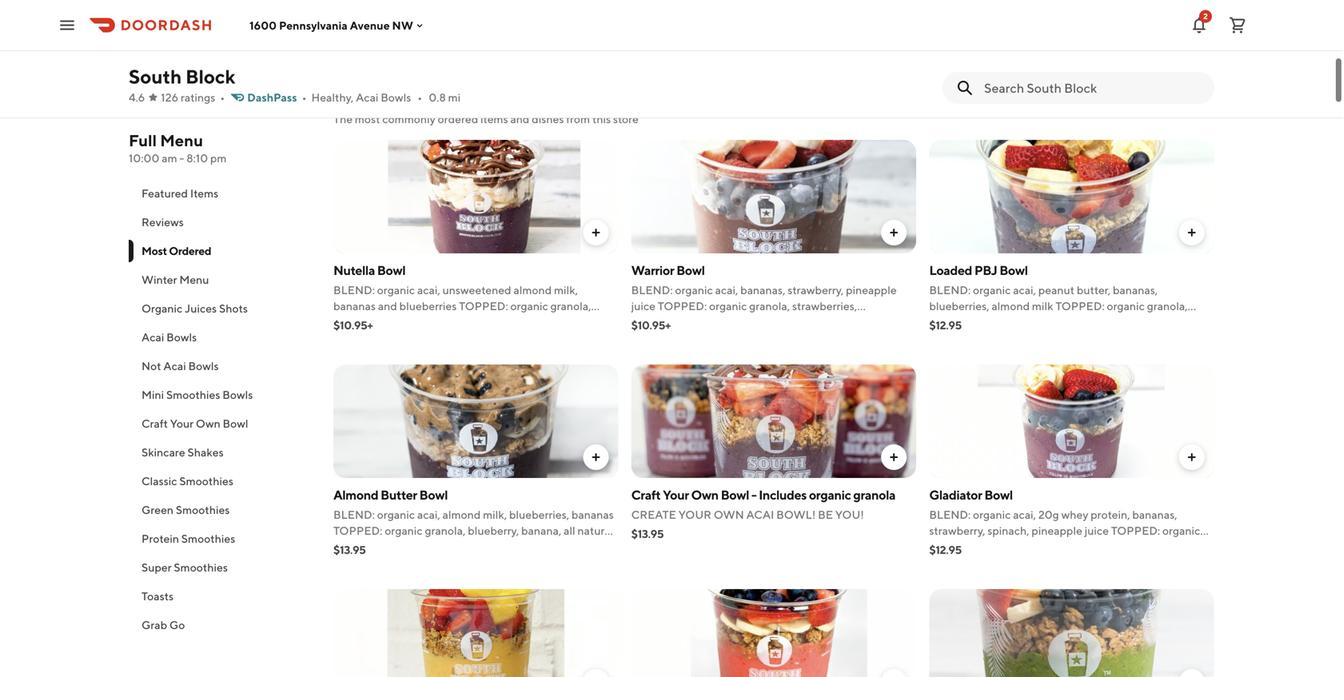 Task type: describe. For each thing, give the bounding box(es) containing it.
acai, for nutella bowl
[[417, 284, 440, 297]]

acai for healthy,
[[356, 91, 379, 104]]

dashpass
[[247, 91, 297, 104]]

topped: inside nutella bowl blend: organic acai, unsweetened almond milk, bananas and blueberries topped: organic granola, banana, strawberry, coconut & nutella calories: 638 our granola is certified organic, vegan and gluten-free
[[459, 300, 508, 313]]

519
[[785, 316, 803, 329]]

bowl inside gladiator bowl blend: organic acai, 20g whey protein, bananas, strawberry, spinach, pineapple juice topped: organic granola, strawberries, blueberries, bananas our granola is certified organic, vegan and gluten-free
[[985, 487, 1013, 503]]

protein smoothies button
[[129, 525, 314, 553]]

super
[[142, 561, 172, 574]]

skincare
[[142, 446, 185, 459]]

avenue
[[350, 19, 390, 32]]

126
[[161, 91, 178, 104]]

free inside warrior bowl blend: organic acai, bananas, strawberry, pineapple juice topped: organic granola, strawberries, blueberries, bananas calories: 519 our granola is certified organic, vegan and gluten-free
[[812, 331, 832, 345]]

our inside warrior bowl blend: organic acai, bananas, strawberry, pineapple juice topped: organic granola, strawberries, blueberries, bananas calories: 519 our granola is certified organic, vegan and gluten-free
[[805, 316, 825, 329]]

coconut
[[434, 316, 476, 329]]

free inside loaded pbj bowl blend: organic acai, peanut butter, bananas, blueberries, almond milk  topped: organic granola, blueberries, strawberries, bananas, peanut butter our granola is certified organic, vegan and gluten-free
[[1160, 331, 1180, 345]]

menu for winter
[[179, 273, 209, 286]]

blend: for nutella
[[333, 284, 375, 297]]

open menu image
[[58, 16, 77, 35]]

acai, for warrior bowl
[[715, 284, 738, 297]]

green bowl image
[[930, 589, 1215, 677]]

gluten- inside gladiator bowl blend: organic acai, 20g whey protein, bananas, strawberry, spinach, pineapple juice topped: organic granola, strawberries, blueberries, bananas our granola is certified organic, vegan and gluten-free
[[1082, 556, 1120, 569]]

ratings
[[181, 91, 215, 104]]

granola, inside loaded pbj bowl blend: organic acai, peanut butter, bananas, blueberries, almond milk  topped: organic granola, blueberries, strawberries, bananas, peanut butter our granola is certified organic, vegan and gluten-free
[[1147, 300, 1188, 313]]

smoothies for green
[[176, 503, 230, 517]]

strawberries, for loaded pbj bowl
[[992, 316, 1057, 329]]

ordered for most ordered
[[169, 244, 211, 258]]

$10.95+ for nutella bowl
[[333, 319, 373, 332]]

organic, inside nutella bowl blend: organic acai, unsweetened almond milk, bananas and blueberries topped: organic granola, banana, strawberry, coconut & nutella calories: 638 our granola is certified organic, vegan and gluten-free
[[429, 331, 469, 345]]

0.8
[[429, 91, 446, 104]]

grab go button
[[129, 611, 314, 640]]

south
[[129, 65, 182, 88]]

skincare shakes
[[142, 446, 224, 459]]

featured
[[142, 187, 188, 200]]

vegan inside nutella bowl blend: organic acai, unsweetened almond milk, bananas and blueberries topped: organic granola, banana, strawberry, coconut & nutella calories: 638 our granola is certified organic, vegan and gluten-free
[[472, 331, 502, 345]]

not
[[142, 359, 161, 373]]

craft your own bowl - includes organic granola create your own acai bowl! be you! $13.95
[[632, 487, 896, 541]]

most for most ordered
[[142, 244, 167, 258]]

stars
[[373, 30, 393, 42]]

is inside nutella bowl blend: organic acai, unsweetened almond milk, bananas and blueberries topped: organic granola, banana, strawberry, coconut & nutella calories: 638 our granola is certified organic, vegan and gluten-free
[[374, 331, 381, 345]]

smoothies for protein
[[181, 532, 235, 545]]

pm
[[210, 152, 227, 165]]

craft for craft your own bowl - includes organic granola create your own acai bowl! be you! $13.95
[[632, 487, 661, 503]]

granola, inside gladiator bowl blend: organic acai, 20g whey protein, bananas, strawberry, spinach, pineapple juice topped: organic granola, strawberries, blueberries, bananas our granola is certified organic, vegan and gluten-free
[[930, 540, 970, 553]]

organic juices shots button
[[129, 294, 314, 323]]

full
[[129, 131, 157, 150]]

classic smoothies
[[142, 475, 233, 488]]

of
[[355, 30, 364, 42]]

block
[[186, 65, 235, 88]]

4.6
[[129, 91, 145, 104]]

certified inside nutella bowl blend: organic acai, unsweetened almond milk, bananas and blueberries topped: organic granola, banana, strawberry, coconut & nutella calories: 638 our granola is certified organic, vegan and gluten-free
[[384, 331, 426, 345]]

own for craft your own bowl - includes organic granola create your own acai bowl! be you! $13.95
[[691, 487, 719, 503]]

is inside gladiator bowl blend: organic acai, 20g whey protein, bananas, strawberry, spinach, pineapple juice topped: organic granola, strawberries, blueberries, bananas our granola is certified organic, vegan and gluten-free
[[930, 556, 937, 569]]

butter
[[381, 487, 417, 503]]

blueberries
[[399, 300, 457, 313]]

and inside warrior bowl blend: organic acai, bananas, strawberry, pineapple juice topped: organic granola, strawberries, blueberries, bananas calories: 519 our granola is certified organic, vegan and gluten-free
[[752, 331, 772, 345]]

- for menu
[[179, 152, 184, 165]]

20g
[[1039, 508, 1060, 521]]

protein smoothies
[[142, 532, 235, 545]]

dashpass •
[[247, 91, 307, 104]]

gladiator bowl blend: organic acai, 20g whey protein, bananas, strawberry, spinach, pineapple juice topped: organic granola, strawberries, blueberries, bananas our granola is certified organic, vegan and gluten-free
[[930, 487, 1207, 569]]

granola inside warrior bowl blend: organic acai, bananas, strawberry, pineapple juice topped: organic granola, strawberries, blueberries, bananas calories: 519 our granola is certified organic, vegan and gluten-free
[[827, 316, 866, 329]]

$13.95 inside craft your own bowl - includes organic granola create your own acai bowl! be you! $13.95
[[632, 527, 664, 541]]

craft for craft your own bowl
[[142, 417, 168, 430]]

blend: for warrior
[[632, 284, 673, 297]]

topped: inside warrior bowl blend: organic acai, bananas, strawberry, pineapple juice topped: organic granola, strawberries, blueberries, bananas calories: 519 our granola is certified organic, vegan and gluten-free
[[658, 300, 707, 313]]

bowls for healthy,
[[381, 91, 411, 104]]

add item to cart image for granola
[[888, 451, 901, 464]]

ordered for most ordered the most commonly ordered items and dishes from this store
[[376, 89, 443, 110]]

mini smoothies bowls button
[[129, 381, 314, 409]]

organic inside craft your own bowl - includes organic granola create your own acai bowl! be you! $13.95
[[809, 487, 851, 503]]

almond butter bowl image
[[333, 365, 619, 478]]

mini
[[142, 388, 164, 401]]

pennsylvania
[[279, 19, 348, 32]]

bowl inside warrior bowl blend: organic acai, bananas, strawberry, pineapple juice topped: organic granola, strawberries, blueberries, bananas calories: 519 our granola is certified organic, vegan and gluten-free
[[677, 263, 705, 278]]

pineapple inside warrior bowl blend: organic acai, bananas, strawberry, pineapple juice topped: organic granola, strawberries, blueberries, bananas calories: 519 our granola is certified organic, vegan and gluten-free
[[846, 284, 897, 297]]

acai, for gladiator bowl
[[1013, 508, 1037, 521]]

grab
[[142, 619, 167, 632]]

this
[[593, 112, 611, 126]]

includes
[[759, 487, 807, 503]]

pbj
[[975, 263, 998, 278]]

gladiator bowl image
[[930, 365, 1215, 478]]

bananas, inside gladiator bowl blend: organic acai, 20g whey protein, bananas, strawberry, spinach, pineapple juice topped: organic granola, strawberries, blueberries, bananas our granola is certified organic, vegan and gluten-free
[[1133, 508, 1178, 521]]

store
[[613, 112, 639, 126]]

1 horizontal spatial peanut
[[1106, 316, 1143, 329]]

healthy, acai bowls • 0.8 mi
[[311, 91, 461, 104]]

sunshine bowl image
[[333, 589, 619, 677]]

juice inside gladiator bowl blend: organic acai, 20g whey protein, bananas, strawberry, spinach, pineapple juice topped: organic granola, strawberries, blueberries, bananas our granola is certified organic, vegan and gluten-free
[[1085, 524, 1109, 537]]

create
[[632, 508, 676, 521]]

blend: for gladiator
[[930, 508, 971, 521]]

full menu 10:00 am - 8:10 pm
[[129, 131, 227, 165]]

winter menu button
[[129, 266, 314, 294]]

granola inside craft your own bowl - includes organic granola create your own acai bowl! be you! $13.95
[[854, 487, 896, 503]]

organic, inside gladiator bowl blend: organic acai, 20g whey protein, bananas, strawberry, spinach, pineapple juice topped: organic granola, strawberries, blueberries, bananas our granola is certified organic, vegan and gluten-free
[[984, 556, 1025, 569]]

8:10
[[187, 152, 208, 165]]

acai for not
[[163, 359, 186, 373]]

green
[[142, 503, 174, 517]]

acai bowls button
[[129, 323, 314, 352]]

winter menu
[[142, 273, 209, 286]]

winter
[[142, 273, 177, 286]]

blueberries, inside warrior bowl blend: organic acai, bananas, strawberry, pineapple juice topped: organic granola, strawberries, blueberries, bananas calories: 519 our granola is certified organic, vegan and gluten-free
[[632, 316, 692, 329]]

add item to cart image for almond butter bowl
[[590, 451, 603, 464]]

warrior
[[632, 263, 674, 278]]

your
[[679, 508, 712, 521]]

healthy,
[[311, 91, 354, 104]]

strawberry bowl image
[[632, 589, 917, 677]]

free inside gladiator bowl blend: organic acai, 20g whey protein, bananas, strawberry, spinach, pineapple juice topped: organic granola, strawberries, blueberries, bananas our granola is certified organic, vegan and gluten-free
[[1120, 556, 1140, 569]]

certified inside loaded pbj bowl blend: organic acai, peanut butter, bananas, blueberries, almond milk  topped: organic granola, blueberries, strawberries, bananas, peanut butter our granola is certified organic, vegan and gluten-free
[[980, 331, 1023, 345]]

mini smoothies bowls
[[142, 388, 253, 401]]

butter
[[1145, 316, 1177, 329]]

juice inside warrior bowl blend: organic acai, bananas, strawberry, pineapple juice topped: organic granola, strawberries, blueberries, bananas calories: 519 our granola is certified organic, vegan and gluten-free
[[632, 300, 656, 313]]

2 • from the left
[[302, 91, 307, 104]]

topped: inside gladiator bowl blend: organic acai, 20g whey protein, bananas, strawberry, spinach, pineapple juice topped: organic granola, strawberries, blueberries, bananas our granola is certified organic, vegan and gluten-free
[[1112, 524, 1161, 537]]

638
[[572, 316, 591, 329]]

vegan inside gladiator bowl blend: organic acai, 20g whey protein, bananas, strawberry, spinach, pineapple juice topped: organic granola, strawberries, blueberries, bananas our granola is certified organic, vegan and gluten-free
[[1027, 556, 1058, 569]]

most
[[355, 112, 380, 126]]

Item Search search field
[[984, 79, 1202, 97]]

nutella bowl blend: organic acai, unsweetened almond milk, bananas and blueberries topped: organic granola, banana, strawberry, coconut & nutella calories: 638 our granola is certified organic, vegan and gluten-free
[[333, 263, 614, 345]]

bowl inside loaded pbj bowl blend: organic acai, peanut butter, bananas, blueberries, almond milk  topped: organic granola, blueberries, strawberries, bananas, peanut butter our granola is certified organic, vegan and gluten-free
[[1000, 263, 1028, 278]]

super smoothies button
[[129, 553, 314, 582]]

you!
[[836, 508, 864, 521]]

bowl right butter at bottom left
[[420, 487, 448, 503]]

granola inside nutella bowl blend: organic acai, unsweetened almond milk, bananas and blueberries topped: organic granola, banana, strawberry, coconut & nutella calories: 638 our granola is certified organic, vegan and gluten-free
[[333, 331, 372, 345]]

add item to cart image for loaded pbj bowl
[[1186, 226, 1199, 239]]

reviews
[[142, 216, 184, 229]]

from
[[566, 112, 590, 126]]

1600 pennsylvania avenue nw
[[250, 19, 413, 32]]

organic
[[142, 302, 183, 315]]

- for your
[[752, 487, 757, 503]]

green smoothies
[[142, 503, 230, 517]]

toasts button
[[129, 582, 314, 611]]

blend: inside loaded pbj bowl blend: organic acai, peanut butter, bananas, blueberries, almond milk  topped: organic granola, blueberries, strawberries, bananas, peanut butter our granola is certified organic, vegan and gluten-free
[[930, 284, 971, 297]]

topped: inside loaded pbj bowl blend: organic acai, peanut butter, bananas, blueberries, almond milk  topped: organic granola, blueberries, strawberries, bananas, peanut butter our granola is certified organic, vegan and gluten-free
[[1056, 300, 1105, 313]]

shakes
[[188, 446, 224, 459]]

bowls up not acai bowls
[[166, 331, 197, 344]]

loaded pbj bowl image
[[930, 140, 1215, 254]]

and inside loaded pbj bowl blend: organic acai, peanut butter, bananas, blueberries, almond milk  topped: organic granola, blueberries, strawberries, bananas, peanut butter our granola is certified organic, vegan and gluten-free
[[1101, 331, 1120, 345]]

commonly
[[382, 112, 436, 126]]

ordered
[[438, 112, 478, 126]]

of 5 stars
[[355, 30, 393, 42]]

1 • from the left
[[220, 91, 225, 104]]



Task type: locate. For each thing, give the bounding box(es) containing it.
loaded pbj bowl blend: organic acai, peanut butter, bananas, blueberries, almond milk  topped: organic granola, blueberries, strawberries, bananas, peanut butter our granola is certified organic, vegan and gluten-free
[[930, 263, 1199, 345]]

our inside loaded pbj bowl blend: organic acai, peanut butter, bananas, blueberries, almond milk  topped: organic granola, blueberries, strawberries, bananas, peanut butter our granola is certified organic, vegan and gluten-free
[[1179, 316, 1199, 329]]

organic, inside warrior bowl blend: organic acai, bananas, strawberry, pineapple juice topped: organic granola, strawberries, blueberries, bananas calories: 519 our granola is certified organic, vegan and gluten-free
[[677, 331, 717, 345]]

blend: down 'gladiator'
[[930, 508, 971, 521]]

free inside nutella bowl blend: organic acai, unsweetened almond milk, bananas and blueberries topped: organic granola, banana, strawberry, coconut & nutella calories: 638 our granola is certified organic, vegan and gluten-free
[[564, 331, 584, 345]]

add item to cart image for gladiator bowl
[[1186, 451, 1199, 464]]

whey
[[1062, 508, 1089, 521]]

topped: down warrior
[[658, 300, 707, 313]]

bowls down 'not acai bowls' button
[[223, 388, 253, 401]]

our inside nutella bowl blend: organic acai, unsweetened almond milk, bananas and blueberries topped: organic granola, banana, strawberry, coconut & nutella calories: 638 our granola is certified organic, vegan and gluten-free
[[593, 316, 614, 329]]

and inside gladiator bowl blend: organic acai, 20g whey protein, bananas, strawberry, spinach, pineapple juice topped: organic granola, strawberries, blueberries, bananas our granola is certified organic, vegan and gluten-free
[[1060, 556, 1080, 569]]

notification bell image
[[1190, 16, 1209, 35]]

strawberries, inside warrior bowl blend: organic acai, bananas, strawberry, pineapple juice topped: organic granola, strawberries, blueberries, bananas calories: 519 our granola is certified organic, vegan and gluten-free
[[792, 300, 857, 313]]

1 vertical spatial strawberry,
[[376, 316, 432, 329]]

milk
[[1032, 300, 1054, 313]]

milk,
[[554, 284, 578, 297]]

smoothies for classic
[[179, 475, 233, 488]]

0 horizontal spatial pineapple
[[846, 284, 897, 297]]

is down pbj
[[970, 331, 978, 345]]

0 vertical spatial $13.95
[[632, 527, 664, 541]]

3 • from the left
[[418, 91, 422, 104]]

2 horizontal spatial bananas
[[1102, 540, 1144, 553]]

gluten- inside nutella bowl blend: organic acai, unsweetened almond milk, bananas and blueberries topped: organic granola, banana, strawberry, coconut & nutella calories: 638 our granola is certified organic, vegan and gluten-free
[[526, 331, 564, 345]]

1 horizontal spatial calories:
[[738, 316, 783, 329]]

1 vertical spatial most
[[142, 244, 167, 258]]

0 vertical spatial acai
[[356, 91, 379, 104]]

1 horizontal spatial juice
[[1085, 524, 1109, 537]]

0 horizontal spatial craft
[[142, 417, 168, 430]]

$12.95 for gladiator bowl
[[930, 543, 962, 557]]

strawberries, inside gladiator bowl blend: organic acai, 20g whey protein, bananas, strawberry, spinach, pineapple juice topped: organic granola, strawberries, blueberries, bananas our granola is certified organic, vegan and gluten-free
[[973, 540, 1038, 553]]

bananas inside nutella bowl blend: organic acai, unsweetened almond milk, bananas and blueberries topped: organic granola, banana, strawberry, coconut & nutella calories: 638 our granola is certified organic, vegan and gluten-free
[[333, 300, 376, 313]]

bowl up own
[[721, 487, 749, 503]]

1 vertical spatial acai
[[142, 331, 164, 344]]

pineapple inside gladiator bowl blend: organic acai, 20g whey protein, bananas, strawberry, spinach, pineapple juice topped: organic granola, strawberries, blueberries, bananas our granola is certified organic, vegan and gluten-free
[[1032, 524, 1083, 537]]

almond left milk,
[[514, 284, 552, 297]]

own
[[196, 417, 220, 430], [691, 487, 719, 503]]

menu inside button
[[179, 273, 209, 286]]

$10.95+
[[333, 319, 373, 332], [632, 319, 671, 332]]

0 vertical spatial strawberry,
[[788, 284, 844, 297]]

0 vertical spatial your
[[170, 417, 194, 430]]

featured items button
[[129, 179, 314, 208]]

bananas up banana,
[[333, 300, 376, 313]]

warrior bowl image
[[632, 140, 917, 254]]

bowl inside craft your own bowl - includes organic granola create your own acai bowl! be you! $13.95
[[721, 487, 749, 503]]

bowl
[[377, 263, 406, 278], [677, 263, 705, 278], [1000, 263, 1028, 278], [223, 417, 248, 430], [420, 487, 448, 503], [721, 487, 749, 503], [985, 487, 1013, 503]]

1 horizontal spatial pineapple
[[1032, 524, 1083, 537]]

blueberries, inside gladiator bowl blend: organic acai, 20g whey protein, bananas, strawberry, spinach, pineapple juice topped: organic granola, strawberries, blueberries, bananas our granola is certified organic, vegan and gluten-free
[[1040, 540, 1100, 553]]

menu up organic juices shots
[[179, 273, 209, 286]]

1 vertical spatial peanut
[[1106, 316, 1143, 329]]

2 vertical spatial strawberries,
[[973, 540, 1038, 553]]

nw
[[392, 19, 413, 32]]

go
[[169, 619, 185, 632]]

$13.95 down create
[[632, 527, 664, 541]]

• left the '0.8'
[[418, 91, 422, 104]]

craft your own bowl - includes organic granola image
[[632, 365, 917, 478]]

0 vertical spatial peanut
[[1039, 284, 1075, 297]]

menu up am
[[160, 131, 203, 150]]

almond inside nutella bowl blend: organic acai, unsweetened almond milk, bananas and blueberries topped: organic granola, banana, strawberry, coconut & nutella calories: 638 our granola is certified organic, vegan and gluten-free
[[514, 284, 552, 297]]

blend: inside gladiator bowl blend: organic acai, 20g whey protein, bananas, strawberry, spinach, pineapple juice topped: organic granola, strawberries, blueberries, bananas our granola is certified organic, vegan and gluten-free
[[930, 508, 971, 521]]

2 horizontal spatial strawberry,
[[930, 524, 986, 537]]

$12.95 down 'gladiator'
[[930, 543, 962, 557]]

- right am
[[179, 152, 184, 165]]

- inside craft your own bowl - includes organic granola create your own acai bowl! be you! $13.95
[[752, 487, 757, 503]]

grab go
[[142, 619, 185, 632]]

acai, inside gladiator bowl blend: organic acai, 20g whey protein, bananas, strawberry, spinach, pineapple juice topped: organic granola, strawberries, blueberries, bananas our granola is certified organic, vegan and gluten-free
[[1013, 508, 1037, 521]]

calories: inside warrior bowl blend: organic acai, bananas, strawberry, pineapple juice topped: organic granola, strawberries, blueberries, bananas calories: 519 our granola is certified organic, vegan and gluten-free
[[738, 316, 783, 329]]

strawberries,
[[792, 300, 857, 313], [992, 316, 1057, 329], [973, 540, 1038, 553]]

most inside 'most ordered the most commonly ordered items and dishes from this store'
[[333, 89, 373, 110]]

1 vertical spatial strawberries,
[[992, 316, 1057, 329]]

$10.95+ for warrior bowl
[[632, 319, 671, 332]]

granola, up 519
[[749, 300, 790, 313]]

gluten- down 519
[[774, 331, 812, 345]]

topped: down butter,
[[1056, 300, 1105, 313]]

strawberries, inside loaded pbj bowl blend: organic acai, peanut butter, bananas, blueberries, almond milk  topped: organic granola, blueberries, strawberries, bananas, peanut butter our granola is certified organic, vegan and gluten-free
[[992, 316, 1057, 329]]

mi
[[448, 91, 461, 104]]

am
[[162, 152, 177, 165]]

featured items
[[142, 187, 219, 200]]

is down 'gladiator'
[[930, 556, 937, 569]]

bananas left 519
[[694, 316, 736, 329]]

126 ratings •
[[161, 91, 225, 104]]

smoothies for mini
[[166, 388, 220, 401]]

strawberry, inside warrior bowl blend: organic acai, bananas, strawberry, pineapple juice topped: organic granola, strawberries, blueberries, bananas calories: 519 our granola is certified organic, vegan and gluten-free
[[788, 284, 844, 297]]

peanut up 'milk'
[[1039, 284, 1075, 297]]

ordered
[[376, 89, 443, 110], [169, 244, 211, 258]]

certified down pbj
[[980, 331, 1023, 345]]

0 vertical spatial -
[[179, 152, 184, 165]]

0 horizontal spatial peanut
[[1039, 284, 1075, 297]]

certified inside warrior bowl blend: organic acai, bananas, strawberry, pineapple juice topped: organic granola, strawberries, blueberries, bananas calories: 519 our granola is certified organic, vegan and gluten-free
[[632, 331, 674, 345]]

0 horizontal spatial $10.95+
[[333, 319, 373, 332]]

strawberries, down 'milk'
[[992, 316, 1057, 329]]

peanut left "butter"
[[1106, 316, 1143, 329]]

craft up create
[[632, 487, 661, 503]]

• left healthy, at the top of page
[[302, 91, 307, 104]]

gluten- inside loaded pbj bowl blend: organic acai, peanut butter, bananas, blueberries, almond milk  topped: organic granola, blueberries, strawberries, bananas, peanut butter our granola is certified organic, vegan and gluten-free
[[1122, 331, 1160, 345]]

1 horizontal spatial strawberry,
[[788, 284, 844, 297]]

2 vertical spatial bananas
[[1102, 540, 1144, 553]]

1600 pennsylvania avenue nw button
[[250, 19, 426, 32]]

bowl down "mini smoothies bowls" button
[[223, 417, 248, 430]]

almond butter bowl
[[333, 487, 448, 503]]

menu for full
[[160, 131, 203, 150]]

calories:
[[525, 316, 569, 329], [738, 316, 783, 329]]

almond inside loaded pbj bowl blend: organic acai, peanut butter, bananas, blueberries, almond milk  topped: organic granola, blueberries, strawberries, bananas, peanut butter our granola is certified organic, vegan and gluten-free
[[992, 300, 1030, 313]]

gluten- down "butter"
[[1122, 331, 1160, 345]]

own up your
[[691, 487, 719, 503]]

0 vertical spatial pineapple
[[846, 284, 897, 297]]

1 horizontal spatial add item to cart image
[[888, 451, 901, 464]]

menu
[[160, 131, 203, 150], [179, 273, 209, 286]]

$12.95 for loaded pbj bowl
[[930, 319, 962, 332]]

craft down "mini"
[[142, 417, 168, 430]]

nutella
[[488, 316, 523, 329]]

$12.95 down loaded
[[930, 319, 962, 332]]

0 vertical spatial own
[[196, 417, 220, 430]]

be
[[818, 508, 833, 521]]

2 $12.95 from the top
[[930, 543, 962, 557]]

ordered inside 'most ordered the most commonly ordered items and dishes from this store'
[[376, 89, 443, 110]]

topped: up the &
[[459, 300, 508, 313]]

strawberries, down spinach,
[[973, 540, 1038, 553]]

not acai bowls
[[142, 359, 219, 373]]

granola inside gladiator bowl blend: organic acai, 20g whey protein, bananas, strawberry, spinach, pineapple juice topped: organic granola, strawberries, blueberries, bananas our granola is certified organic, vegan and gluten-free
[[1169, 540, 1207, 553]]

organic juices shots
[[142, 302, 248, 315]]

our
[[593, 316, 614, 329], [805, 316, 825, 329], [1179, 316, 1199, 329], [1147, 540, 1167, 553]]

0 vertical spatial juice
[[632, 300, 656, 313]]

add item to cart image for warrior bowl
[[888, 226, 901, 239]]

granola, up "butter"
[[1147, 300, 1188, 313]]

most ordered the most commonly ordered items and dishes from this store
[[333, 89, 639, 126]]

bananas inside warrior bowl blend: organic acai, bananas, strawberry, pineapple juice topped: organic granola, strawberries, blueberries, bananas calories: 519 our granola is certified organic, vegan and gluten-free
[[694, 316, 736, 329]]

bananas, up "butter"
[[1113, 284, 1158, 297]]

add item to cart image
[[888, 226, 901, 239], [1186, 226, 1199, 239], [590, 451, 603, 464], [1186, 451, 1199, 464]]

gluten- down milk,
[[526, 331, 564, 345]]

1 vertical spatial menu
[[179, 273, 209, 286]]

0 vertical spatial menu
[[160, 131, 203, 150]]

granola, down 'gladiator'
[[930, 540, 970, 553]]

your
[[170, 417, 194, 430], [663, 487, 689, 503]]

blend: down warrior
[[632, 284, 673, 297]]

0 vertical spatial most
[[333, 89, 373, 110]]

bananas, down butter,
[[1059, 316, 1104, 329]]

1 vertical spatial juice
[[1085, 524, 1109, 537]]

- inside full menu 10:00 am - 8:10 pm
[[179, 152, 184, 165]]

1 horizontal spatial •
[[302, 91, 307, 104]]

1 $10.95+ from the left
[[333, 319, 373, 332]]

strawberry,
[[788, 284, 844, 297], [376, 316, 432, 329], [930, 524, 986, 537]]

nutella bowl image
[[333, 140, 619, 254]]

blend: inside nutella bowl blend: organic acai, unsweetened almond milk, bananas and blueberries topped: organic granola, banana, strawberry, coconut & nutella calories: 638 our granola is certified organic, vegan and gluten-free
[[333, 284, 375, 297]]

0 vertical spatial $12.95
[[930, 319, 962, 332]]

most for most ordered the most commonly ordered items and dishes from this store
[[333, 89, 373, 110]]

$10.95+ down nutella
[[333, 319, 373, 332]]

smoothies down green smoothies button at bottom
[[181, 532, 235, 545]]

0 horizontal spatial juice
[[632, 300, 656, 313]]

1 horizontal spatial -
[[752, 487, 757, 503]]

your for craft your own bowl
[[170, 417, 194, 430]]

acai right not
[[163, 359, 186, 373]]

2 vertical spatial strawberry,
[[930, 524, 986, 537]]

1 horizontal spatial ordered
[[376, 89, 443, 110]]

strawberry, inside nutella bowl blend: organic acai, unsweetened almond milk, bananas and blueberries topped: organic granola, banana, strawberry, coconut & nutella calories: 638 our granola is certified organic, vegan and gluten-free
[[376, 316, 432, 329]]

toasts
[[142, 590, 174, 603]]

gluten- inside warrior bowl blend: organic acai, bananas, strawberry, pineapple juice topped: organic granola, strawberries, blueberries, bananas calories: 519 our granola is certified organic, vegan and gluten-free
[[774, 331, 812, 345]]

our inside gladiator bowl blend: organic acai, 20g whey protein, bananas, strawberry, spinach, pineapple juice topped: organic granola, strawberries, blueberries, bananas our granola is certified organic, vegan and gluten-free
[[1147, 540, 1167, 553]]

1 vertical spatial add item to cart image
[[888, 451, 901, 464]]

smoothies down the shakes
[[179, 475, 233, 488]]

smoothies up craft your own bowl
[[166, 388, 220, 401]]

&
[[478, 316, 486, 329]]

1 vertical spatial $13.95
[[333, 543, 366, 557]]

bananas, inside warrior bowl blend: organic acai, bananas, strawberry, pineapple juice topped: organic granola, strawberries, blueberries, bananas calories: 519 our granola is certified organic, vegan and gluten-free
[[741, 284, 786, 297]]

calories: left 519
[[738, 316, 783, 329]]

add item to cart image
[[590, 226, 603, 239], [888, 451, 901, 464]]

bananas inside gladiator bowl blend: organic acai, 20g whey protein, bananas, strawberry, spinach, pineapple juice topped: organic granola, strawberries, blueberries, bananas our granola is certified organic, vegan and gluten-free
[[1102, 540, 1144, 553]]

super smoothies
[[142, 561, 228, 574]]

craft your own bowl button
[[129, 409, 314, 438]]

blend: inside warrior bowl blend: organic acai, bananas, strawberry, pineapple juice topped: organic granola, strawberries, blueberries, bananas calories: 519 our granola is certified organic, vegan and gluten-free
[[632, 284, 673, 297]]

1 horizontal spatial own
[[691, 487, 719, 503]]

0 items, open order cart image
[[1228, 16, 1248, 35]]

reviews button
[[129, 208, 314, 237]]

5
[[365, 30, 371, 42]]

2 horizontal spatial •
[[418, 91, 422, 104]]

granola, down milk,
[[551, 300, 591, 313]]

add item to cart image for milk,
[[590, 226, 603, 239]]

granola inside loaded pbj bowl blend: organic acai, peanut butter, bananas, blueberries, almond milk  topped: organic granola, blueberries, strawberries, bananas, peanut butter our granola is certified organic, vegan and gluten-free
[[930, 331, 968, 345]]

most ordered
[[142, 244, 211, 258]]

bowls up commonly
[[381, 91, 411, 104]]

strawberry, inside gladiator bowl blend: organic acai, 20g whey protein, bananas, strawberry, spinach, pineapple juice topped: organic granola, strawberries, blueberries, bananas our granola is certified organic, vegan and gluten-free
[[930, 524, 986, 537]]

1 vertical spatial $12.95
[[930, 543, 962, 557]]

bowls for mini
[[223, 388, 253, 401]]

0 horizontal spatial strawberry,
[[376, 316, 432, 329]]

juice down protein,
[[1085, 524, 1109, 537]]

strawberry, down 'gladiator'
[[930, 524, 986, 537]]

bowl right warrior
[[677, 263, 705, 278]]

0 horizontal spatial almond
[[514, 284, 552, 297]]

warrior bowl blend: organic acai, bananas, strawberry, pineapple juice topped: organic granola, strawberries, blueberries, bananas calories: 519 our granola is certified organic, vegan and gluten-free
[[632, 263, 897, 345]]

is inside loaded pbj bowl blend: organic acai, peanut butter, bananas, blueberries, almond milk  topped: organic granola, blueberries, strawberries, bananas, peanut butter our granola is certified organic, vegan and gluten-free
[[970, 331, 978, 345]]

1 vertical spatial bananas
[[694, 316, 736, 329]]

1 horizontal spatial bananas
[[694, 316, 736, 329]]

1 vertical spatial craft
[[632, 487, 661, 503]]

topped: down protein,
[[1112, 524, 1161, 537]]

protein
[[142, 532, 179, 545]]

items
[[190, 187, 219, 200]]

acai, inside warrior bowl blend: organic acai, bananas, strawberry, pineapple juice topped: organic granola, strawberries, blueberries, bananas calories: 519 our granola is certified organic, vegan and gluten-free
[[715, 284, 738, 297]]

0 vertical spatial craft
[[142, 417, 168, 430]]

bananas
[[333, 300, 376, 313], [694, 316, 736, 329], [1102, 540, 1144, 553]]

loaded
[[930, 263, 973, 278]]

certified inside gladiator bowl blend: organic acai, 20g whey protein, bananas, strawberry, spinach, pineapple juice topped: organic granola, strawberries, blueberries, bananas our granola is certified organic, vegan and gluten-free
[[939, 556, 982, 569]]

ordered up the winter menu at the top of page
[[169, 244, 211, 258]]

pineapple
[[846, 284, 897, 297], [1032, 524, 1083, 537]]

most up winter
[[142, 244, 167, 258]]

organic, inside loaded pbj bowl blend: organic acai, peanut butter, bananas, blueberries, almond milk  topped: organic granola, blueberries, strawberries, bananas, peanut butter our granola is certified organic, vegan and gluten-free
[[1025, 331, 1065, 345]]

•
[[220, 91, 225, 104], [302, 91, 307, 104], [418, 91, 422, 104]]

your inside button
[[170, 417, 194, 430]]

is inside warrior bowl blend: organic acai, bananas, strawberry, pineapple juice topped: organic granola, strawberries, blueberries, bananas calories: 519 our granola is certified organic, vegan and gluten-free
[[868, 316, 875, 329]]

is down nutella
[[374, 331, 381, 345]]

blueberries,
[[930, 300, 990, 313], [632, 316, 692, 329], [930, 316, 990, 329], [1040, 540, 1100, 553]]

blend:
[[333, 284, 375, 297], [632, 284, 673, 297], [930, 284, 971, 297], [930, 508, 971, 521]]

protein,
[[1091, 508, 1130, 521]]

1 horizontal spatial craft
[[632, 487, 661, 503]]

bowls for not
[[188, 359, 219, 373]]

own inside craft your own bowl - includes organic granola create your own acai bowl! be you! $13.95
[[691, 487, 719, 503]]

0 horizontal spatial own
[[196, 417, 220, 430]]

shots
[[219, 302, 248, 315]]

1 horizontal spatial your
[[663, 487, 689, 503]]

bowls up 'mini smoothies bowls'
[[188, 359, 219, 373]]

10:00
[[129, 152, 159, 165]]

2 $10.95+ from the left
[[632, 319, 671, 332]]

strawberries, for gladiator bowl
[[973, 540, 1038, 553]]

strawberries, up 519
[[792, 300, 857, 313]]

1 calories: from the left
[[525, 316, 569, 329]]

menu inside full menu 10:00 am - 8:10 pm
[[160, 131, 203, 150]]

blend: down nutella
[[333, 284, 375, 297]]

bananas, right protein,
[[1133, 508, 1178, 521]]

0 vertical spatial almond
[[514, 284, 552, 297]]

almond left 'milk'
[[992, 300, 1030, 313]]

vegan inside loaded pbj bowl blend: organic acai, peanut butter, bananas, blueberries, almond milk  topped: organic granola, blueberries, strawberries, bananas, peanut butter our granola is certified organic, vegan and gluten-free
[[1068, 331, 1098, 345]]

1 $12.95 from the top
[[930, 319, 962, 332]]

1 horizontal spatial most
[[333, 89, 373, 110]]

smoothies for super
[[174, 561, 228, 574]]

not acai bowls button
[[129, 352, 314, 381]]

0 horizontal spatial ordered
[[169, 244, 211, 258]]

smoothies up protein smoothies
[[176, 503, 230, 517]]

calories: left 638
[[525, 316, 569, 329]]

ordered up commonly
[[376, 89, 443, 110]]

2 vertical spatial acai
[[163, 359, 186, 373]]

0 horizontal spatial calories:
[[525, 316, 569, 329]]

$13.95
[[632, 527, 664, 541], [333, 543, 366, 557]]

0 horizontal spatial add item to cart image
[[590, 226, 603, 239]]

your up your
[[663, 487, 689, 503]]

most
[[333, 89, 373, 110], [142, 244, 167, 258]]

1 vertical spatial pineapple
[[1032, 524, 1083, 537]]

- up acai
[[752, 487, 757, 503]]

0 vertical spatial bananas
[[333, 300, 376, 313]]

acai up most at left top
[[356, 91, 379, 104]]

1 vertical spatial ordered
[[169, 244, 211, 258]]

• down block on the left top
[[220, 91, 225, 104]]

certified down the blueberries
[[384, 331, 426, 345]]

bowl inside button
[[223, 417, 248, 430]]

1 vertical spatial your
[[663, 487, 689, 503]]

bowl!
[[777, 508, 816, 521]]

and inside 'most ordered the most commonly ordered items and dishes from this store'
[[511, 112, 530, 126]]

own for craft your own bowl
[[196, 417, 220, 430]]

vegan inside warrior bowl blend: organic acai, bananas, strawberry, pineapple juice topped: organic granola, strawberries, blueberries, bananas calories: 519 our granola is certified organic, vegan and gluten-free
[[719, 331, 750, 345]]

is right 519
[[868, 316, 875, 329]]

1600
[[250, 19, 277, 32]]

1 horizontal spatial $13.95
[[632, 527, 664, 541]]

0 vertical spatial add item to cart image
[[590, 226, 603, 239]]

bowl inside nutella bowl blend: organic acai, unsweetened almond milk, bananas and blueberries topped: organic granola, banana, strawberry, coconut & nutella calories: 638 our granola is certified organic, vegan and gluten-free
[[377, 263, 406, 278]]

bowl up spinach,
[[985, 487, 1013, 503]]

your inside craft your own bowl - includes organic granola create your own acai bowl! be you! $13.95
[[663, 487, 689, 503]]

your up skincare shakes
[[170, 417, 194, 430]]

juice down warrior
[[632, 300, 656, 313]]

classic
[[142, 475, 177, 488]]

bananas down protein,
[[1102, 540, 1144, 553]]

craft
[[142, 417, 168, 430], [632, 487, 661, 503]]

strawberry, down the blueberries
[[376, 316, 432, 329]]

2 calories: from the left
[[738, 316, 783, 329]]

certified down warrior
[[632, 331, 674, 345]]

$13.95 down 'almond'
[[333, 543, 366, 557]]

your for craft your own bowl - includes organic granola create your own acai bowl! be you! $13.95
[[663, 487, 689, 503]]

craft inside button
[[142, 417, 168, 430]]

granola, inside nutella bowl blend: organic acai, unsweetened almond milk, bananas and blueberries topped: organic granola, banana, strawberry, coconut & nutella calories: 638 our granola is certified organic, vegan and gluten-free
[[551, 300, 591, 313]]

bowl right pbj
[[1000, 263, 1028, 278]]

0 horizontal spatial bananas
[[333, 300, 376, 313]]

organic
[[377, 284, 415, 297], [675, 284, 713, 297], [973, 284, 1011, 297], [511, 300, 548, 313], [709, 300, 747, 313], [1107, 300, 1145, 313], [809, 487, 851, 503], [973, 508, 1011, 521], [1163, 524, 1201, 537]]

0 vertical spatial strawberries,
[[792, 300, 857, 313]]

0 horizontal spatial -
[[179, 152, 184, 165]]

1 vertical spatial almond
[[992, 300, 1030, 313]]

most up the
[[333, 89, 373, 110]]

strawberry, up 519
[[788, 284, 844, 297]]

dishes
[[532, 112, 564, 126]]

0 horizontal spatial •
[[220, 91, 225, 104]]

free
[[564, 331, 584, 345], [812, 331, 832, 345], [1160, 331, 1180, 345], [1120, 556, 1140, 569]]

certified down 'gladiator'
[[939, 556, 982, 569]]

gladiator
[[930, 487, 983, 503]]

smoothies down protein smoothies
[[174, 561, 228, 574]]

0 horizontal spatial most
[[142, 244, 167, 258]]

nutella
[[333, 263, 375, 278]]

acai, inside loaded pbj bowl blend: organic acai, peanut butter, bananas, blueberries, almond milk  topped: organic granola, blueberries, strawberries, bananas, peanut butter our granola is certified organic, vegan and gluten-free
[[1013, 284, 1037, 297]]

granola, inside warrior bowl blend: organic acai, bananas, strawberry, pineapple juice topped: organic granola, strawberries, blueberries, bananas calories: 519 our granola is certified organic, vegan and gluten-free
[[749, 300, 790, 313]]

skincare shakes button
[[129, 438, 314, 467]]

items
[[481, 112, 508, 126]]

bananas, up 519
[[741, 284, 786, 297]]

1 vertical spatial own
[[691, 487, 719, 503]]

gluten- down protein,
[[1082, 556, 1120, 569]]

classic smoothies button
[[129, 467, 314, 496]]

1 horizontal spatial almond
[[992, 300, 1030, 313]]

own up the shakes
[[196, 417, 220, 430]]

1 horizontal spatial $10.95+
[[632, 319, 671, 332]]

blend: down loaded
[[930, 284, 971, 297]]

0 horizontal spatial $13.95
[[333, 543, 366, 557]]

0 vertical spatial ordered
[[376, 89, 443, 110]]

2
[[1204, 12, 1208, 21]]

calories: inside nutella bowl blend: organic acai, unsweetened almond milk, bananas and blueberries topped: organic granola, banana, strawberry, coconut & nutella calories: 638 our granola is certified organic, vegan and gluten-free
[[525, 316, 569, 329]]

craft inside craft your own bowl - includes organic granola create your own acai bowl! be you! $13.95
[[632, 487, 661, 503]]

craft your own bowl
[[142, 417, 248, 430]]

acai bowls
[[142, 331, 197, 344]]

peanut
[[1039, 284, 1075, 297], [1106, 316, 1143, 329]]

butter,
[[1077, 284, 1111, 297]]

vegan
[[472, 331, 502, 345], [719, 331, 750, 345], [1068, 331, 1098, 345], [1027, 556, 1058, 569]]

banana,
[[333, 316, 374, 329]]

acai up not
[[142, 331, 164, 344]]

1 vertical spatial -
[[752, 487, 757, 503]]

acai, inside nutella bowl blend: organic acai, unsweetened almond milk, bananas and blueberries topped: organic granola, banana, strawberry, coconut & nutella calories: 638 our granola is certified organic, vegan and gluten-free
[[417, 284, 440, 297]]

$10.95+ down warrior
[[632, 319, 671, 332]]

0 horizontal spatial your
[[170, 417, 194, 430]]

bowl right nutella
[[377, 263, 406, 278]]

own inside button
[[196, 417, 220, 430]]



Task type: vqa. For each thing, say whether or not it's contained in the screenshot.
the topmost the juice
yes



